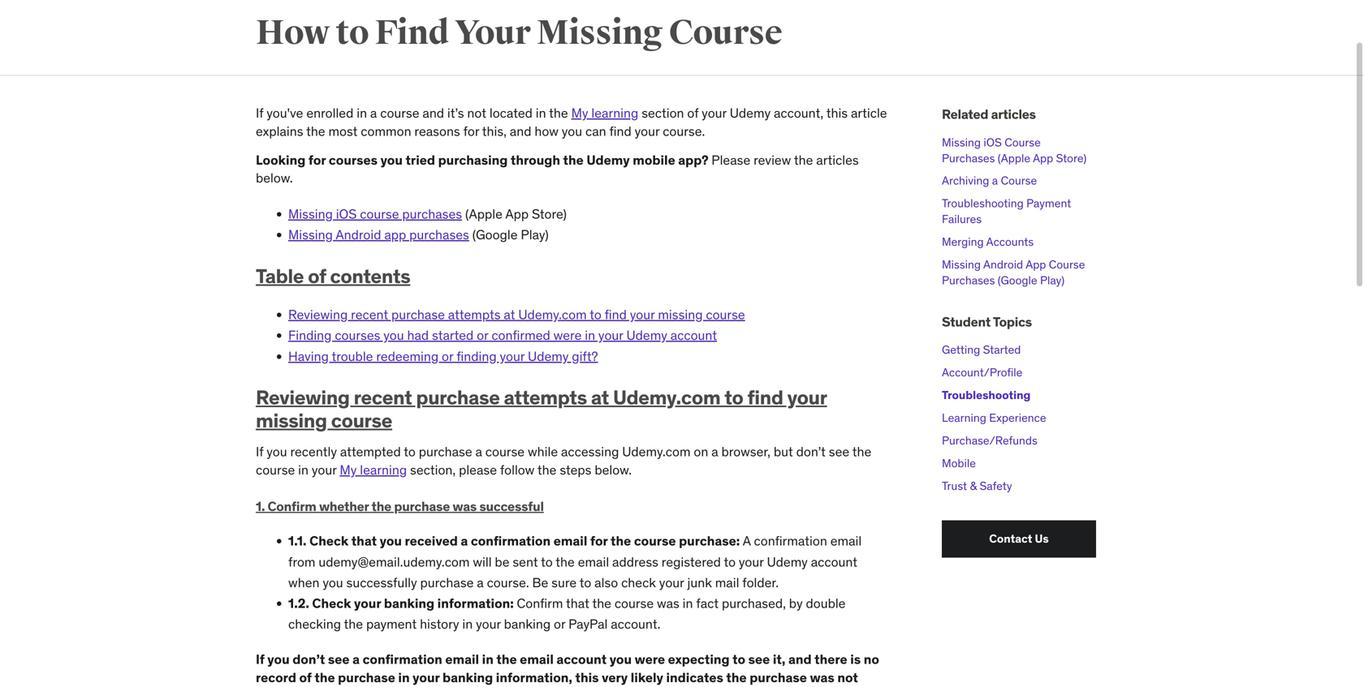 Task type: vqa. For each thing, say whether or not it's contained in the screenshot.
lifetime
no



Task type: describe. For each thing, give the bounding box(es) containing it.
store) for missing ios course purchases (apple app store) archiving a course troubleshooting payment failures merging accounts missing android app course purchases (google play)
[[1056, 151, 1087, 166]]

purchase inside "reviewing recent purchase attempts at udemy.com to find your missing course finding courses you had started or confirmed were in your udemy account having trouble redeeming or finding your udemy gift?"
[[391, 307, 445, 323]]

course. inside a confirmation email from udemy@email.udemy.com will be sent to the email address registered to your udemy account when you successfully purchase a course. be sure to also check your junk mail folder.
[[487, 575, 529, 591]]

missing ios course purchases (apple app store) link
[[942, 135, 1087, 166]]

located
[[490, 105, 533, 122]]

trouble
[[332, 348, 373, 365]]

account.
[[611, 616, 660, 633]]

were inside "reviewing recent purchase attempts at udemy.com to find your missing course finding courses you had started or confirmed were in your udemy account having trouble redeeming or finding your udemy gift?"
[[553, 327, 582, 344]]

were inside if you don't see a confirmation email in the email account you were expecting to see it, and there is no record of the purchase in your banking information, this very likely indicates the purchase was no
[[635, 652, 665, 668]]

at for reviewing recent purchase attempts at udemy.com to find your missing course
[[591, 386, 609, 410]]

missing down merging on the right top of page
[[942, 257, 981, 272]]

you up record
[[267, 652, 290, 668]]

1 vertical spatial below.
[[595, 462, 632, 479]]

reasons
[[414, 123, 460, 140]]

check for 1.2.
[[312, 596, 351, 612]]

recently
[[290, 444, 337, 461]]

browser,
[[721, 444, 771, 461]]

received
[[405, 533, 458, 550]]

you inside a confirmation email from udemy@email.udemy.com will be sent to the email address registered to your udemy account when you successfully purchase a course. be sure to also check your junk mail folder.
[[323, 575, 343, 591]]

0 horizontal spatial or
[[442, 348, 453, 365]]

table
[[256, 264, 304, 288]]

0 vertical spatial (google
[[472, 227, 518, 243]]

find for reviewing recent purchase attempts at udemy.com to find your missing course finding courses you had started or confirmed were in your udemy account having trouble redeeming or finding your udemy gift?
[[605, 307, 627, 323]]

0 horizontal spatial banking
[[384, 596, 434, 612]]

a right received
[[461, 533, 468, 550]]

email up information,
[[520, 652, 554, 668]]

by
[[789, 596, 803, 612]]

attempts for reviewing recent purchase attempts at udemy.com to find your missing course
[[504, 386, 587, 410]]

0 vertical spatial was
[[453, 499, 477, 515]]

0 vertical spatial courses
[[329, 152, 378, 168]]

the left payment
[[344, 616, 363, 633]]

gift?
[[572, 348, 598, 365]]

troubleshooting payment failures link
[[942, 196, 1071, 227]]

1 horizontal spatial or
[[477, 327, 488, 344]]

please
[[459, 462, 497, 479]]

you've
[[267, 105, 303, 122]]

app for missing ios course purchases (apple app store) archiving a course troubleshooting payment failures merging accounts missing android app course purchases (google play)
[[1033, 151, 1053, 166]]

a inside a confirmation email from udemy@email.udemy.com will be sent to the email address registered to your udemy account when you successfully purchase a course. be sure to also check your junk mail folder.
[[477, 575, 484, 591]]

in inside if you recently attempted to purchase a course while accessing udemy.com on a browser, but don't see the course in your
[[298, 462, 309, 479]]

&
[[970, 479, 977, 494]]

how to find your missing course
[[256, 12, 782, 54]]

section,
[[410, 462, 456, 479]]

1 horizontal spatial confirmation
[[471, 533, 551, 550]]

if for if you recently attempted to purchase a course while accessing udemy.com on a browser, but don't see the course in your
[[256, 444, 263, 461]]

missing for missing ios course purchases (apple app store)
[[288, 206, 333, 223]]

to right how
[[336, 12, 369, 54]]

0 vertical spatial my learning link
[[571, 105, 638, 122]]

your
[[455, 12, 531, 54]]

the inside 'please review the articles below.'
[[794, 152, 813, 168]]

at for reviewing recent purchase attempts at udemy.com to find your missing course finding courses you had started or confirmed were in your udemy account having trouble redeeming or finding your udemy gift?
[[504, 307, 515, 323]]

don't inside if you don't see a confirmation email in the email account you were expecting to see it, and there is no record of the purchase in your banking information, this very likely indicates the purchase was no
[[292, 652, 325, 668]]

my for my learning
[[571, 105, 588, 122]]

on
[[694, 444, 708, 461]]

a inside if you don't see a confirmation email in the email account you were expecting to see it, and there is no record of the purchase in your banking information, this very likely indicates the purchase was no
[[352, 652, 360, 668]]

likely
[[631, 670, 663, 687]]

to up mail
[[724, 554, 736, 571]]

it,
[[773, 652, 786, 668]]

contact
[[989, 532, 1032, 547]]

is
[[850, 652, 861, 668]]

missing android app course purchases (google play) link
[[942, 257, 1085, 288]]

no
[[864, 652, 879, 668]]

record
[[256, 670, 296, 687]]

be
[[495, 554, 510, 571]]

experience
[[989, 411, 1046, 426]]

indicates
[[666, 670, 723, 687]]

the up how
[[549, 105, 568, 122]]

course inside the reviewing recent purchase attempts at udemy.com to find your missing course
[[331, 409, 392, 433]]

1 vertical spatial for
[[308, 152, 326, 168]]

be
[[532, 575, 548, 591]]

and inside section of your udemy account, this article explains the most common reasons for this, and how you can find your course.
[[510, 123, 531, 140]]

related
[[942, 106, 988, 123]]

sure
[[552, 575, 577, 591]]

confirm that the course was in fact purchased, by double checking the payment history in your banking or paypal account.
[[288, 596, 846, 633]]

the down section of your udemy account, this article explains the most common reasons for this, and how you can find your course.
[[563, 152, 584, 168]]

missing up my learning
[[537, 12, 663, 54]]

learning
[[942, 411, 987, 426]]

but
[[774, 444, 793, 461]]

archiving a course link
[[942, 173, 1037, 188]]

the inside if you recently attempted to purchase a course while accessing udemy.com on a browser, but don't see the course in your
[[852, 444, 872, 461]]

having
[[288, 348, 329, 365]]

steps
[[560, 462, 592, 479]]

attempts for reviewing recent purchase attempts at udemy.com to find your missing course finding courses you had started or confirmed were in your udemy account having trouble redeeming or finding your udemy gift?
[[448, 307, 501, 323]]

email up also
[[578, 554, 609, 571]]

if you don't see a confirmation email in the email account you were expecting to see it, and there is no record of the purchase in your banking information, this very likely indicates the purchase was no
[[256, 652, 879, 688]]

confirmed
[[492, 327, 550, 344]]

you up very on the left bottom of page
[[610, 652, 632, 668]]

to left also
[[580, 575, 591, 591]]

of inside if you don't see a confirmation email in the email account you were expecting to see it, and there is no record of the purchase in your banking information, this very likely indicates the purchase was no
[[299, 670, 312, 687]]

purchases for course
[[402, 206, 462, 223]]

failures
[[942, 212, 982, 227]]

follow
[[500, 462, 535, 479]]

related articles
[[942, 106, 1036, 123]]

the right record
[[315, 670, 335, 687]]

this inside section of your udemy account, this article explains the most common reasons for this, and how you can find your course.
[[826, 105, 848, 122]]

reviewing recent purchase attempts at udemy.com to find your missing course
[[256, 386, 827, 433]]

started
[[983, 343, 1021, 357]]

accessing
[[561, 444, 619, 461]]

to inside if you recently attempted to purchase a course while accessing udemy.com on a browser, but don't see the course in your
[[404, 444, 416, 461]]

to right sent
[[541, 554, 553, 571]]

learning for my learning section, please follow the steps below.
[[360, 462, 407, 479]]

udemy.com for reviewing recent purchase attempts at udemy.com to find your missing course
[[613, 386, 721, 410]]

successfully
[[346, 575, 417, 591]]

1 horizontal spatial articles
[[991, 106, 1036, 123]]

0 vertical spatial play)
[[521, 227, 549, 243]]

1.1. check that you received a confirmation email for the course purchase:
[[288, 533, 740, 550]]

the right indicates
[[726, 670, 747, 687]]

your inside if you don't see a confirmation email in the email account you were expecting to see it, and there is no record of the purchase in your banking information, this very likely indicates the purchase was no
[[413, 670, 440, 687]]

recent for reviewing recent purchase attempts at udemy.com to find your missing course finding courses you had started or confirmed were in your udemy account having trouble redeeming or finding your udemy gift?
[[351, 307, 388, 323]]

2 purchases from the top
[[942, 273, 995, 288]]

sent
[[513, 554, 538, 571]]

purchasing
[[438, 152, 508, 168]]

troubleshooting link
[[942, 388, 1031, 403]]

mail
[[715, 575, 739, 591]]

can
[[585, 123, 606, 140]]

merging accounts link
[[942, 234, 1034, 249]]

course inside confirm that the course was in fact purchased, by double checking the payment history in your banking or paypal account.
[[615, 596, 654, 612]]

a up common at the top left
[[370, 105, 377, 122]]

store) for missing ios course purchases (apple app store)
[[532, 206, 567, 223]]

from
[[288, 554, 315, 571]]

having trouble redeeming or finding your udemy gift? link
[[288, 348, 598, 365]]

your inside the reviewing recent purchase attempts at udemy.com to find your missing course
[[787, 386, 827, 410]]

attempted
[[340, 444, 401, 461]]

0 vertical spatial and
[[423, 105, 444, 122]]

contact us
[[989, 532, 1049, 547]]

missing android app purchases
[[288, 227, 469, 243]]

purchase down payment
[[338, 670, 395, 687]]

email down history
[[445, 652, 479, 668]]

purchase/refunds
[[942, 434, 1038, 448]]

finding courses you had started or confirmed were in your udemy account link
[[288, 327, 717, 344]]

email up double
[[830, 533, 862, 550]]

that inside confirm that the course was in fact purchased, by double checking the payment history in your banking or paypal account.
[[566, 596, 589, 612]]

app?
[[678, 152, 709, 168]]

mobile link
[[942, 456, 976, 471]]

the inside a confirmation email from udemy@email.udemy.com will be sent to the email address registered to your udemy account when you successfully purchase a course. be sure to also check your junk mail folder.
[[556, 554, 575, 571]]

purchase:
[[679, 533, 740, 550]]

successful
[[479, 499, 544, 515]]

find inside section of your udemy account, this article explains the most common reasons for this, and how you can find your course.
[[609, 123, 632, 140]]

2 vertical spatial app
[[1026, 257, 1046, 272]]

udemy inside section of your udemy account, this article explains the most common reasons for this, and how you can find your course.
[[730, 105, 771, 122]]

common
[[361, 123, 411, 140]]

for inside section of your udemy account, this article explains the most common reasons for this, and how you can find your course.
[[463, 123, 479, 140]]

confirmation inside if you don't see a confirmation email in the email account you were expecting to see it, and there is no record of the purchase in your banking information, this very likely indicates the purchase was no
[[363, 652, 442, 668]]

redeeming
[[376, 348, 439, 365]]

you inside "reviewing recent purchase attempts at udemy.com to find your missing course finding courses you had started or confirmed were in your udemy account having trouble redeeming or finding your udemy gift?"
[[383, 327, 404, 344]]

the down while
[[537, 462, 557, 479]]

very
[[602, 670, 628, 687]]

table of contents
[[256, 264, 410, 288]]

don't inside if you recently attempted to purchase a course while accessing udemy.com on a browser, but don't see the course in your
[[796, 444, 826, 461]]

recent for reviewing recent purchase attempts at udemy.com to find your missing course
[[354, 386, 412, 410]]

purchases for app
[[409, 227, 469, 243]]

payment
[[366, 616, 417, 633]]

purchase inside if you recently attempted to purchase a course while accessing udemy.com on a browser, but don't see the course in your
[[419, 444, 472, 461]]

you inside if you recently attempted to purchase a course while accessing udemy.com on a browser, but don't see the course in your
[[267, 444, 287, 461]]

if for if you've enrolled in a course and it's not located in the
[[256, 105, 263, 122]]

finding
[[288, 327, 332, 344]]

check
[[621, 575, 656, 591]]



Task type: locate. For each thing, give the bounding box(es) containing it.
this
[[826, 105, 848, 122], [575, 670, 599, 687]]

missing inside "reviewing recent purchase attempts at udemy.com to find your missing course finding courses you had started or confirmed were in your udemy account having trouble redeeming or finding your udemy gift?"
[[658, 307, 703, 323]]

attempts inside the reviewing recent purchase attempts at udemy.com to find your missing course
[[504, 386, 587, 410]]

0 horizontal spatial and
[[423, 105, 444, 122]]

1 vertical spatial android
[[983, 257, 1023, 272]]

if you recently attempted to purchase a course while accessing udemy.com on a browser, but don't see the course in your
[[256, 444, 872, 479]]

account/profile
[[942, 366, 1023, 380]]

reviewing recent purchase attempts at udemy.com to find your missing course finding courses you had started or confirmed were in your udemy account having trouble redeeming or finding your udemy gift?
[[288, 307, 745, 365]]

1 vertical spatial my learning link
[[340, 462, 407, 479]]

1 if from the top
[[256, 105, 263, 122]]

to right expecting
[[733, 652, 745, 668]]

attempts inside "reviewing recent purchase attempts at udemy.com to find your missing course finding courses you had started or confirmed were in your udemy account having trouble redeeming or finding your udemy gift?"
[[448, 307, 501, 323]]

in inside "reviewing recent purchase attempts at udemy.com to find your missing course finding courses you had started or confirmed were in your udemy account having trouble redeeming or finding your udemy gift?"
[[585, 327, 595, 344]]

find
[[375, 12, 449, 54]]

you inside section of your udemy account, this article explains the most common reasons for this, and how you can find your course.
[[562, 123, 582, 140]]

if left you've
[[256, 105, 263, 122]]

there
[[815, 652, 847, 668]]

course.
[[663, 123, 705, 140], [487, 575, 529, 591]]

folder.
[[742, 575, 779, 591]]

missing ios course purchases link
[[288, 206, 462, 223]]

recent inside "reviewing recent purchase attempts at udemy.com to find your missing course finding courses you had started or confirmed were in your udemy account having trouble redeeming or finding your udemy gift?"
[[351, 307, 388, 323]]

0 horizontal spatial learning
[[360, 462, 407, 479]]

udemy inside a confirmation email from udemy@email.udemy.com will be sent to the email address registered to your udemy account when you successfully purchase a course. be sure to also check your junk mail folder.
[[767, 554, 808, 571]]

missing for missing android app purchases
[[288, 227, 333, 243]]

find inside "reviewing recent purchase attempts at udemy.com to find your missing course finding courses you had started or confirmed were in your udemy account having trouble redeeming or finding your udemy gift?"
[[605, 307, 627, 323]]

for
[[463, 123, 479, 140], [308, 152, 326, 168], [590, 533, 608, 550]]

my up can
[[571, 105, 588, 122]]

1 vertical spatial and
[[510, 123, 531, 140]]

0 vertical spatial attempts
[[448, 307, 501, 323]]

please review the articles below.
[[256, 152, 859, 187]]

don't down checking
[[292, 652, 325, 668]]

to inside "reviewing recent purchase attempts at udemy.com to find your missing course finding courses you had started or confirmed were in your udemy account having trouble redeeming or finding your udemy gift?"
[[590, 307, 602, 323]]

recent down redeeming on the left bottom
[[354, 386, 412, 410]]

missing up the table of contents
[[288, 227, 333, 243]]

1 vertical spatial banking
[[504, 616, 551, 633]]

my learning link
[[571, 105, 638, 122], [340, 462, 407, 479]]

1 horizontal spatial at
[[591, 386, 609, 410]]

0 horizontal spatial account
[[557, 652, 607, 668]]

learning down attempted
[[360, 462, 407, 479]]

see left it,
[[748, 652, 770, 668]]

and
[[423, 105, 444, 122], [510, 123, 531, 140], [788, 652, 812, 668]]

confirmation inside a confirmation email from udemy@email.udemy.com will be sent to the email address registered to your udemy account when you successfully purchase a course. be sure to also check your junk mail folder.
[[754, 533, 827, 550]]

missing ios course purchases (apple app store)
[[288, 206, 567, 223]]

1 purchases from the top
[[942, 151, 995, 166]]

account/profile link
[[942, 366, 1023, 380]]

articles inside 'please review the articles below.'
[[816, 152, 859, 168]]

0 horizontal spatial for
[[308, 152, 326, 168]]

1 horizontal spatial and
[[510, 123, 531, 140]]

0 vertical spatial store)
[[1056, 151, 1087, 166]]

my learning link up can
[[571, 105, 638, 122]]

banking inside if you don't see a confirmation email in the email account you were expecting to see it, and there is no record of the purchase in your banking information, this very likely indicates the purchase was no
[[443, 670, 493, 687]]

purchase inside a confirmation email from udemy@email.udemy.com will be sent to the email address registered to your udemy account when you successfully purchase a course. be sure to also check your junk mail folder.
[[420, 575, 474, 591]]

1 vertical spatial course.
[[487, 575, 529, 591]]

1 vertical spatial (apple
[[465, 206, 503, 223]]

0 vertical spatial that
[[351, 533, 377, 550]]

if left recently
[[256, 444, 263, 461]]

courses
[[329, 152, 378, 168], [335, 327, 380, 344]]

missing
[[537, 12, 663, 54], [942, 135, 981, 150], [288, 206, 333, 223], [288, 227, 333, 243], [942, 257, 981, 272]]

2 vertical spatial account
[[557, 652, 607, 668]]

0 vertical spatial recent
[[351, 307, 388, 323]]

my for my learning section, please follow the steps below.
[[340, 462, 357, 479]]

purchase
[[391, 307, 445, 323], [416, 386, 500, 410], [419, 444, 472, 461], [394, 499, 450, 515], [420, 575, 474, 591], [338, 670, 395, 687], [750, 670, 807, 687]]

this left article
[[826, 105, 848, 122]]

finding
[[457, 348, 497, 365]]

were up the likely
[[635, 652, 665, 668]]

confirmation
[[471, 533, 551, 550], [754, 533, 827, 550], [363, 652, 442, 668]]

android inside missing ios course purchases (apple app store) archiving a course troubleshooting payment failures merging accounts missing android app course purchases (google play)
[[983, 257, 1023, 272]]

1 vertical spatial attempts
[[504, 386, 587, 410]]

2 vertical spatial for
[[590, 533, 608, 550]]

of right section
[[687, 105, 699, 122]]

check up checking
[[312, 596, 351, 612]]

purchase up had
[[391, 307, 445, 323]]

android down accounts
[[983, 257, 1023, 272]]

and up reasons
[[423, 105, 444, 122]]

were
[[553, 327, 582, 344], [635, 652, 665, 668]]

0 horizontal spatial see
[[328, 652, 350, 668]]

a up please
[[475, 444, 482, 461]]

banking down the be
[[504, 616, 551, 633]]

2 horizontal spatial account
[[811, 554, 858, 571]]

1 vertical spatial or
[[442, 348, 453, 365]]

getting started account/profile troubleshooting learning experience purchase/refunds mobile trust & safety
[[942, 343, 1046, 494]]

purchase up "information:" on the bottom left
[[420, 575, 474, 591]]

reviewing for reviewing recent purchase attempts at udemy.com to find your missing course
[[256, 386, 350, 410]]

0 horizontal spatial that
[[351, 533, 377, 550]]

1 vertical spatial ios
[[336, 206, 357, 223]]

play)
[[521, 227, 549, 243], [1040, 273, 1065, 288]]

0 horizontal spatial this
[[575, 670, 599, 687]]

1 vertical spatial purchases
[[942, 273, 995, 288]]

if you've enrolled in a course and it's not located in the
[[256, 105, 568, 122]]

confirmation up the be
[[471, 533, 551, 550]]

merging
[[942, 234, 984, 249]]

account inside "reviewing recent purchase attempts at udemy.com to find your missing course finding courses you had started or confirmed were in your udemy account having trouble redeeming or finding your udemy gift?"
[[670, 327, 717, 344]]

0 vertical spatial account
[[670, 327, 717, 344]]

purchases
[[402, 206, 462, 223], [409, 227, 469, 243]]

were up the gift?
[[553, 327, 582, 344]]

a inside missing ios course purchases (apple app store) archiving a course troubleshooting payment failures merging accounts missing android app course purchases (google play)
[[992, 173, 998, 188]]

0 vertical spatial articles
[[991, 106, 1036, 123]]

through
[[511, 152, 560, 168]]

(apple for purchases
[[998, 151, 1030, 166]]

articles up missing ios course purchases (apple app store) link
[[991, 106, 1036, 123]]

and right it,
[[788, 652, 812, 668]]

udemy.com for reviewing recent purchase attempts at udemy.com to find your missing course finding courses you had started or confirmed were in your udemy account having trouble redeeming or finding your udemy gift?
[[518, 307, 587, 323]]

0 vertical spatial were
[[553, 327, 582, 344]]

2 horizontal spatial banking
[[504, 616, 551, 633]]

udemy.com up on
[[613, 386, 721, 410]]

you left had
[[383, 327, 404, 344]]

3 if from the top
[[256, 652, 265, 668]]

1 vertical spatial were
[[635, 652, 665, 668]]

udemy.com up the confirmed in the left of the page
[[518, 307, 587, 323]]

0 vertical spatial ios
[[984, 135, 1002, 150]]

at down the gift?
[[591, 386, 609, 410]]

of for section
[[687, 105, 699, 122]]

2 if from the top
[[256, 444, 263, 461]]

0 vertical spatial purchases
[[942, 151, 995, 166]]

or up finding
[[477, 327, 488, 344]]

purchased,
[[722, 596, 786, 612]]

0 vertical spatial banking
[[384, 596, 434, 612]]

1 horizontal spatial for
[[463, 123, 479, 140]]

the up address
[[611, 533, 631, 550]]

store) up payment
[[1056, 151, 1087, 166]]

if inside if you recently attempted to purchase a course while accessing udemy.com on a browser, but don't see the course in your
[[256, 444, 263, 461]]

0 vertical spatial udemy.com
[[518, 307, 587, 323]]

missing down looking
[[288, 206, 333, 223]]

1 vertical spatial this
[[575, 670, 599, 687]]

a
[[743, 533, 751, 550]]

1 horizontal spatial my
[[571, 105, 588, 122]]

learning experience link
[[942, 411, 1046, 426]]

started
[[432, 327, 474, 344]]

missing inside the reviewing recent purchase attempts at udemy.com to find your missing course
[[256, 409, 327, 433]]

2 horizontal spatial or
[[554, 616, 565, 633]]

0 horizontal spatial were
[[553, 327, 582, 344]]

at up finding courses you had started or confirmed were in your udemy account link
[[504, 307, 515, 323]]

student
[[942, 314, 991, 330]]

student topics
[[942, 314, 1032, 330]]

ios inside missing ios course purchases (apple app store) archiving a course troubleshooting payment failures merging accounts missing android app course purchases (google play)
[[984, 135, 1002, 150]]

app for missing ios course purchases (apple app store)
[[505, 206, 529, 223]]

1 horizontal spatial my learning link
[[571, 105, 638, 122]]

this,
[[482, 123, 507, 140]]

1 vertical spatial udemy.com
[[613, 386, 721, 410]]

2 horizontal spatial see
[[829, 444, 850, 461]]

0 horizontal spatial attempts
[[448, 307, 501, 323]]

2 troubleshooting from the top
[[942, 388, 1031, 403]]

the down also
[[592, 596, 611, 612]]

troubleshooting
[[942, 196, 1024, 211], [942, 388, 1031, 403]]

that up paypal
[[566, 596, 589, 612]]

2 vertical spatial of
[[299, 670, 312, 687]]

courses inside "reviewing recent purchase attempts at udemy.com to find your missing course finding courses you had started or confirmed were in your udemy account having trouble redeeming or finding your udemy gift?"
[[335, 327, 380, 344]]

you right when
[[323, 575, 343, 591]]

to up the gift?
[[590, 307, 602, 323]]

0 horizontal spatial confirm
[[268, 499, 316, 515]]

also
[[595, 575, 618, 591]]

reviewing for reviewing recent purchase attempts at udemy.com to find your missing course finding courses you had started or confirmed were in your udemy account having trouble redeeming or finding your udemy gift?
[[288, 307, 348, 323]]

account
[[670, 327, 717, 344], [811, 554, 858, 571], [557, 652, 607, 668]]

confirm right 1.
[[268, 499, 316, 515]]

of right the table
[[308, 264, 326, 288]]

purchases down missing ios course purchases (apple app store)
[[409, 227, 469, 243]]

review
[[754, 152, 791, 168]]

don't right but
[[796, 444, 826, 461]]

to up browser,
[[725, 386, 743, 410]]

store) up (google play)
[[532, 206, 567, 223]]

your inside if you recently attempted to purchase a course while accessing udemy.com on a browser, but don't see the course in your
[[312, 462, 337, 479]]

whether
[[319, 499, 369, 515]]

store) inside missing ios course purchases (apple app store) archiving a course troubleshooting payment failures merging accounts missing android app course purchases (google play)
[[1056, 151, 1087, 166]]

find inside the reviewing recent purchase attempts at udemy.com to find your missing course
[[747, 386, 783, 410]]

udemy.com left on
[[622, 444, 691, 461]]

1 vertical spatial that
[[566, 596, 589, 612]]

contents
[[330, 264, 410, 288]]

1 vertical spatial missing
[[256, 409, 327, 433]]

0 vertical spatial find
[[609, 123, 632, 140]]

was inside if you don't see a confirmation email in the email account you were expecting to see it, and there is no record of the purchase in your banking information, this very likely indicates the purchase was no
[[810, 670, 835, 687]]

course inside "reviewing recent purchase attempts at udemy.com to find your missing course finding courses you had started or confirmed were in your udemy account having trouble redeeming or finding your udemy gift?"
[[706, 307, 745, 323]]

missing ios course purchases (apple app store) archiving a course troubleshooting payment failures merging accounts missing android app course purchases (google play)
[[942, 135, 1087, 288]]

1 troubleshooting from the top
[[942, 196, 1024, 211]]

history
[[420, 616, 459, 633]]

you left recently
[[267, 444, 287, 461]]

see inside if you recently attempted to purchase a course while accessing udemy.com on a browser, but don't see the course in your
[[829, 444, 850, 461]]

below. down looking
[[256, 170, 293, 187]]

0 vertical spatial troubleshooting
[[942, 196, 1024, 211]]

attempts
[[448, 307, 501, 323], [504, 386, 587, 410]]

banking up payment
[[384, 596, 434, 612]]

missing android app purchases link
[[288, 227, 469, 243]]

purchase down having trouble redeeming or finding your udemy gift? link
[[416, 386, 500, 410]]

to inside the reviewing recent purchase attempts at udemy.com to find your missing course
[[725, 386, 743, 410]]

for up also
[[590, 533, 608, 550]]

0 horizontal spatial don't
[[292, 652, 325, 668]]

check for 1.1.
[[309, 533, 348, 550]]

reviewing up finding
[[288, 307, 348, 323]]

and down located
[[510, 123, 531, 140]]

0 vertical spatial course.
[[663, 123, 705, 140]]

0 horizontal spatial articles
[[816, 152, 859, 168]]

1 horizontal spatial store)
[[1056, 151, 1087, 166]]

below. down accessing
[[595, 462, 632, 479]]

1 vertical spatial (google
[[998, 273, 1037, 288]]

0 vertical spatial learning
[[591, 105, 638, 122]]

troubleshooting inside getting started account/profile troubleshooting learning experience purchase/refunds mobile trust & safety
[[942, 388, 1031, 403]]

1 vertical spatial don't
[[292, 652, 325, 668]]

0 horizontal spatial my learning link
[[340, 462, 407, 479]]

udemy@email.udemy.com
[[319, 554, 470, 571]]

looking for courses you tried purchasing through the udemy mobile app?
[[256, 152, 712, 168]]

1. confirm whether the purchase was successful
[[256, 499, 544, 515]]

0 horizontal spatial my
[[340, 462, 357, 479]]

missing for reviewing recent purchase attempts at udemy.com to find your missing course finding courses you had started or confirmed were in your udemy account having trouble redeeming or finding your udemy gift?
[[658, 307, 703, 323]]

checking
[[288, 616, 341, 633]]

0 vertical spatial check
[[309, 533, 348, 550]]

mobile
[[942, 456, 976, 471]]

recent
[[351, 307, 388, 323], [354, 386, 412, 410]]

0 vertical spatial purchases
[[402, 206, 462, 223]]

us
[[1035, 532, 1049, 547]]

articles down article
[[816, 152, 859, 168]]

missing for reviewing recent purchase attempts at udemy.com to find your missing course
[[256, 409, 327, 433]]

(apple up (google play)
[[465, 206, 503, 223]]

1 horizontal spatial account
[[670, 327, 717, 344]]

confirm inside confirm that the course was in fact purchased, by double checking the payment history in your banking or paypal account.
[[517, 596, 563, 612]]

explains
[[256, 123, 303, 140]]

play) down payment
[[1040, 273, 1065, 288]]

missing down related
[[942, 135, 981, 150]]

find
[[609, 123, 632, 140], [605, 307, 627, 323], [747, 386, 783, 410]]

android
[[336, 227, 381, 243], [983, 257, 1023, 272]]

mobile
[[633, 152, 675, 168]]

confirmation right 'a'
[[754, 533, 827, 550]]

if for if you don't see a confirmation email in the email account you were expecting to see it, and there is no record of the purchase in your banking information, this very likely indicates the purchase was no
[[256, 652, 265, 668]]

was down there
[[810, 670, 835, 687]]

purchases
[[942, 151, 995, 166], [942, 273, 995, 288]]

1 vertical spatial reviewing
[[256, 386, 350, 410]]

the right whether
[[371, 499, 391, 515]]

1 horizontal spatial (google
[[998, 273, 1037, 288]]

purchase inside the reviewing recent purchase attempts at udemy.com to find your missing course
[[416, 386, 500, 410]]

this inside if you don't see a confirmation email in the email account you were expecting to see it, and there is no record of the purchase in your banking information, this very likely indicates the purchase was no
[[575, 670, 599, 687]]

ios up missing android app purchases link
[[336, 206, 357, 223]]

1 horizontal spatial missing
[[658, 307, 703, 323]]

my learning link down attempted
[[340, 462, 407, 479]]

1 horizontal spatial that
[[566, 596, 589, 612]]

2 horizontal spatial was
[[810, 670, 835, 687]]

account,
[[774, 105, 824, 122]]

app up (google play)
[[505, 206, 529, 223]]

email
[[554, 533, 587, 550], [830, 533, 862, 550], [578, 554, 609, 571], [445, 652, 479, 668], [520, 652, 554, 668]]

you up udemy@email.udemy.com
[[380, 533, 402, 550]]

accounts
[[986, 234, 1034, 249]]

(apple
[[998, 151, 1030, 166], [465, 206, 503, 223]]

the up information,
[[496, 652, 517, 668]]

purchase up received
[[394, 499, 450, 515]]

app
[[1033, 151, 1053, 166], [505, 206, 529, 223], [1026, 257, 1046, 272]]

check right 1.1.
[[309, 533, 348, 550]]

to up section, at the bottom left of page
[[404, 444, 416, 461]]

below. inside 'please review the articles below.'
[[256, 170, 293, 187]]

a right on
[[711, 444, 718, 461]]

1 vertical spatial my
[[340, 462, 357, 479]]

purchase up section, at the bottom left of page
[[419, 444, 472, 461]]

0 vertical spatial (apple
[[998, 151, 1030, 166]]

while
[[528, 444, 558, 461]]

0 horizontal spatial ios
[[336, 206, 357, 223]]

2 horizontal spatial confirmation
[[754, 533, 827, 550]]

archiving
[[942, 173, 989, 188]]

1.
[[256, 499, 265, 515]]

trust & safety link
[[942, 479, 1012, 494]]

troubleshooting inside missing ios course purchases (apple app store) archiving a course troubleshooting payment failures merging accounts missing android app course purchases (google play)
[[942, 196, 1024, 211]]

(google inside missing ios course purchases (apple app store) archiving a course troubleshooting payment failures merging accounts missing android app course purchases (google play)
[[998, 273, 1037, 288]]

my down attempted
[[340, 462, 357, 479]]

0 vertical spatial or
[[477, 327, 488, 344]]

(google down accounts
[[998, 273, 1037, 288]]

1.1.
[[288, 533, 307, 550]]

ios for course
[[984, 135, 1002, 150]]

a down 1.2. check your banking information:
[[352, 652, 360, 668]]

1 vertical spatial purchases
[[409, 227, 469, 243]]

0 horizontal spatial android
[[336, 227, 381, 243]]

1.2. check your banking information:
[[288, 596, 517, 612]]

android down "missing ios course purchases" 'link'
[[336, 227, 381, 243]]

see
[[829, 444, 850, 461], [328, 652, 350, 668], [748, 652, 770, 668]]

play) inside missing ios course purchases (apple app store) archiving a course troubleshooting payment failures merging accounts missing android app course purchases (google play)
[[1040, 273, 1065, 288]]

app
[[384, 227, 406, 243]]

1 horizontal spatial confirm
[[517, 596, 563, 612]]

below.
[[256, 170, 293, 187], [595, 462, 632, 479]]

see down checking
[[328, 652, 350, 668]]

it's
[[447, 105, 464, 122]]

learning for my learning
[[591, 105, 638, 122]]

1 vertical spatial recent
[[354, 386, 412, 410]]

a right archiving
[[992, 173, 998, 188]]

the inside section of your udemy account, this article explains the most common reasons for this, and how you can find your course.
[[306, 123, 325, 140]]

will
[[473, 554, 492, 571]]

(apple inside missing ios course purchases (apple app store) archiving a course troubleshooting payment failures merging accounts missing android app course purchases (google play)
[[998, 151, 1030, 166]]

1 horizontal spatial don't
[[796, 444, 826, 461]]

1 vertical spatial was
[[657, 596, 680, 612]]

1 vertical spatial app
[[505, 206, 529, 223]]

at inside the reviewing recent purchase attempts at udemy.com to find your missing course
[[591, 386, 609, 410]]

check
[[309, 533, 348, 550], [312, 596, 351, 612]]

1 horizontal spatial see
[[748, 652, 770, 668]]

0 vertical spatial this
[[826, 105, 848, 122]]

the
[[549, 105, 568, 122], [306, 123, 325, 140], [563, 152, 584, 168], [794, 152, 813, 168], [852, 444, 872, 461], [537, 462, 557, 479], [371, 499, 391, 515], [611, 533, 631, 550], [556, 554, 575, 571], [592, 596, 611, 612], [344, 616, 363, 633], [496, 652, 517, 668], [315, 670, 335, 687], [726, 670, 747, 687]]

was up the account.
[[657, 596, 680, 612]]

reviewing recent purchase attempts at udemy.com to find your missing course link
[[288, 307, 745, 323]]

at inside "reviewing recent purchase attempts at udemy.com to find your missing course finding courses you had started or confirmed were in your udemy account having trouble redeeming or finding your udemy gift?"
[[504, 307, 515, 323]]

fact
[[696, 596, 719, 612]]

or left paypal
[[554, 616, 565, 633]]

0 vertical spatial confirm
[[268, 499, 316, 515]]

reviewing inside "reviewing recent purchase attempts at udemy.com to find your missing course finding courses you had started or confirmed were in your udemy account having trouble redeeming or finding your udemy gift?"
[[288, 307, 348, 323]]

you left tried
[[380, 152, 403, 168]]

recent inside the reviewing recent purchase attempts at udemy.com to find your missing course
[[354, 386, 412, 410]]

not
[[467, 105, 486, 122]]

0 vertical spatial my
[[571, 105, 588, 122]]

1 horizontal spatial (apple
[[998, 151, 1030, 166]]

account inside if you don't see a confirmation email in the email account you were expecting to see it, and there is no record of the purchase in your banking information, this very likely indicates the purchase was no
[[557, 652, 607, 668]]

0 horizontal spatial below.
[[256, 170, 293, 187]]

0 vertical spatial if
[[256, 105, 263, 122]]

and inside if you don't see a confirmation email in the email account you were expecting to see it, and there is no record of the purchase in your banking information, this very likely indicates the purchase was no
[[788, 652, 812, 668]]

1 horizontal spatial below.
[[595, 462, 632, 479]]

this left very on the left bottom of page
[[575, 670, 599, 687]]

of for table
[[308, 264, 326, 288]]

was inside confirm that the course was in fact purchased, by double checking the payment history in your banking or paypal account.
[[657, 596, 680, 612]]

2 vertical spatial udemy.com
[[622, 444, 691, 461]]

purchases up archiving
[[942, 151, 995, 166]]

2 horizontal spatial for
[[590, 533, 608, 550]]

section
[[642, 105, 684, 122]]

course. inside section of your udemy account, this article explains the most common reasons for this, and how you can find your course.
[[663, 123, 705, 140]]

your inside confirm that the course was in fact purchased, by double checking the payment history in your banking or paypal account.
[[476, 616, 501, 633]]

ios for course
[[336, 206, 357, 223]]

banking inside confirm that the course was in fact purchased, by double checking the payment history in your banking or paypal account.
[[504, 616, 551, 633]]

udemy.com inside the reviewing recent purchase attempts at udemy.com to find your missing course
[[613, 386, 721, 410]]

(apple for purchases
[[465, 206, 503, 223]]

email up sure
[[554, 533, 587, 550]]

had
[[407, 327, 429, 344]]

confirm down the be
[[517, 596, 563, 612]]

if inside if you don't see a confirmation email in the email account you were expecting to see it, and there is no record of the purchase in your banking information, this very likely indicates the purchase was no
[[256, 652, 265, 668]]

udemy.com inside if you recently attempted to purchase a course while accessing udemy.com on a browser, but don't see the course in your
[[622, 444, 691, 461]]

purchases down merging on the right top of page
[[942, 273, 995, 288]]

missing for missing ios course purchases (apple app store) archiving a course troubleshooting payment failures merging accounts missing android app course purchases (google play)
[[942, 135, 981, 150]]

0 vertical spatial of
[[687, 105, 699, 122]]

of inside section of your udemy account, this article explains the most common reasons for this, and how you can find your course.
[[687, 105, 699, 122]]

find for reviewing recent purchase attempts at udemy.com to find your missing course
[[747, 386, 783, 410]]

account inside a confirmation email from udemy@email.udemy.com will be sent to the email address registered to your udemy account when you successfully purchase a course. be sure to also check your junk mail folder.
[[811, 554, 858, 571]]

1 horizontal spatial learning
[[591, 105, 638, 122]]

reviewing inside the reviewing recent purchase attempts at udemy.com to find your missing course
[[256, 386, 350, 410]]

reviewing down having
[[256, 386, 350, 410]]

purchases up app
[[402, 206, 462, 223]]

to inside if you don't see a confirmation email in the email account you were expecting to see it, and there is no record of the purchase in your banking information, this very likely indicates the purchase was no
[[733, 652, 745, 668]]

banking down history
[[443, 670, 493, 687]]

udemy.com inside "reviewing recent purchase attempts at udemy.com to find your missing course finding courses you had started or confirmed were in your udemy account having trouble redeeming or finding your udemy gift?"
[[518, 307, 587, 323]]

0 horizontal spatial missing
[[256, 409, 327, 433]]

(google down missing ios course purchases (apple app store)
[[472, 227, 518, 243]]

purchase down it,
[[750, 670, 807, 687]]

2 vertical spatial was
[[810, 670, 835, 687]]

attempts up started on the left of the page
[[448, 307, 501, 323]]

or inside confirm that the course was in fact purchased, by double checking the payment history in your banking or paypal account.
[[554, 616, 565, 633]]

how
[[256, 12, 330, 54]]

payment
[[1027, 196, 1071, 211]]

(google play)
[[472, 227, 549, 243]]



